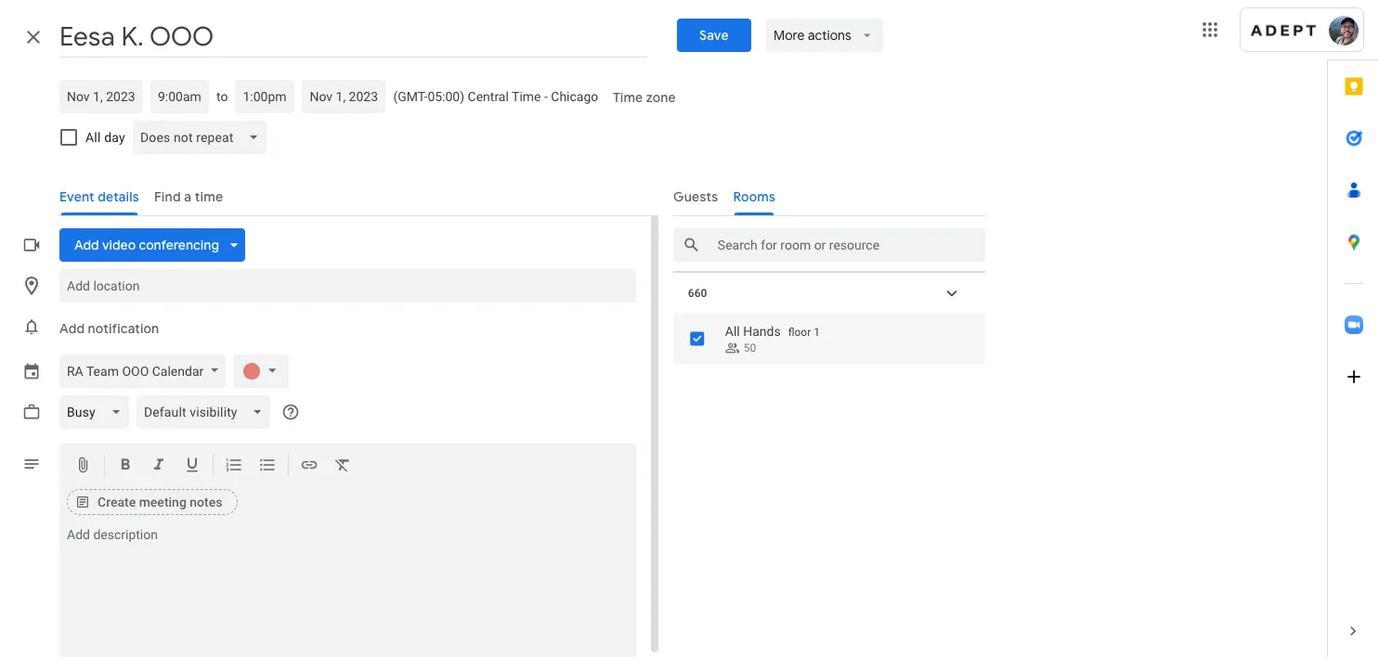 Task type: vqa. For each thing, say whether or not it's contained in the screenshot.
the 660
yes



Task type: locate. For each thing, give the bounding box(es) containing it.
notification
[[88, 321, 159, 337]]

Search for room or resource text field
[[718, 234, 978, 256]]

05:00)
[[428, 89, 465, 104]]

building: 660 tree item
[[674, 272, 986, 367]]

Description text field
[[59, 528, 636, 658]]

time zone
[[614, 89, 676, 106]]

1 horizontal spatial all
[[726, 324, 740, 339]]

1
[[814, 326, 820, 339]]

660 element
[[688, 287, 707, 300]]

more actions arrow_drop_down
[[774, 27, 876, 44]]

tab list
[[1329, 60, 1380, 606]]

add inside dropdown button
[[74, 237, 99, 254]]

all inside all hands floor 1 50
[[726, 324, 740, 339]]

add for add video conferencing
[[74, 237, 99, 254]]

formatting options toolbar
[[59, 444, 636, 489]]

0 vertical spatial all
[[85, 130, 101, 145]]

Start date text field
[[67, 85, 136, 108]]

all for all hands floor 1 50
[[726, 324, 740, 339]]

more
[[774, 27, 805, 44]]

loading... progress bar
[[674, 260, 1279, 264]]

arrow_drop_down
[[859, 27, 876, 44]]

time left zone
[[614, 89, 644, 106]]

(gmt-05:00) central time - chicago
[[393, 89, 599, 104]]

actions
[[808, 27, 852, 44]]

create meeting notes
[[98, 495, 223, 510]]

Location text field
[[67, 269, 629, 303]]

50
[[744, 342, 757, 355]]

End time text field
[[243, 85, 288, 108]]

1 vertical spatial all
[[726, 324, 740, 339]]

add
[[74, 237, 99, 254], [59, 321, 85, 337]]

None field
[[133, 121, 274, 154], [59, 396, 136, 429], [136, 396, 278, 429], [133, 121, 274, 154], [59, 396, 136, 429], [136, 396, 278, 429]]

0 vertical spatial add
[[74, 237, 99, 254]]

1 vertical spatial add
[[59, 321, 85, 337]]

add video conferencing
[[74, 237, 219, 254]]

0 horizontal spatial time
[[512, 89, 541, 104]]

calendar
[[152, 364, 204, 379]]

ra team ooo calendar
[[67, 364, 204, 379]]

time left -
[[512, 89, 541, 104]]

add left video at the top left of page
[[74, 237, 99, 254]]

-
[[544, 89, 548, 104]]

ooo
[[122, 364, 149, 379]]

add inside button
[[59, 321, 85, 337]]

all left 'hands'
[[726, 324, 740, 339]]

add up ra
[[59, 321, 85, 337]]

all left day
[[85, 130, 101, 145]]

all day
[[85, 130, 125, 145]]

all for all day
[[85, 130, 101, 145]]

End date text field
[[310, 85, 379, 108]]

numbered list image
[[225, 456, 243, 478]]

2 time from the left
[[614, 89, 644, 106]]

0 horizontal spatial all
[[85, 130, 101, 145]]

1 horizontal spatial time
[[614, 89, 644, 106]]

add video conferencing button
[[59, 229, 245, 262]]

time
[[512, 89, 541, 104], [614, 89, 644, 106]]

all
[[85, 130, 101, 145], [726, 324, 740, 339]]

day
[[104, 130, 125, 145]]

create meeting notes button
[[67, 490, 238, 516]]

insert link image
[[300, 456, 319, 478]]

notes
[[190, 495, 223, 510]]



Task type: describe. For each thing, give the bounding box(es) containing it.
time inside "button"
[[614, 89, 644, 106]]

1 time from the left
[[512, 89, 541, 104]]

video
[[102, 237, 136, 254]]

bulleted list image
[[258, 456, 277, 478]]

Start time text field
[[158, 85, 202, 108]]

hands
[[744, 324, 781, 339]]

time zone button
[[606, 81, 684, 114]]

italic image
[[150, 456, 168, 478]]

floor
[[789, 326, 811, 339]]

add notification button
[[52, 307, 167, 351]]

remove formatting image
[[334, 456, 352, 478]]

save
[[700, 27, 729, 44]]

to
[[217, 89, 228, 104]]

add notification
[[59, 321, 159, 337]]

Title text field
[[59, 17, 648, 58]]

meeting
[[139, 495, 187, 510]]

bold image
[[116, 456, 135, 478]]

central
[[468, 89, 509, 104]]

save button
[[678, 19, 752, 52]]

chicago
[[551, 89, 599, 104]]

(gmt-
[[393, 89, 428, 104]]

660
[[688, 287, 707, 300]]

all hands floor 1 50
[[726, 324, 820, 355]]

add for add notification
[[59, 321, 85, 337]]

zone
[[647, 89, 676, 106]]

team
[[86, 364, 119, 379]]

available room: all hands, floor 1. currently selected. has capacity for 50 people. tree item
[[674, 311, 986, 367]]

underline image
[[183, 456, 202, 478]]

create
[[98, 495, 136, 510]]

ra
[[67, 364, 83, 379]]

conferencing
[[139, 237, 219, 254]]



